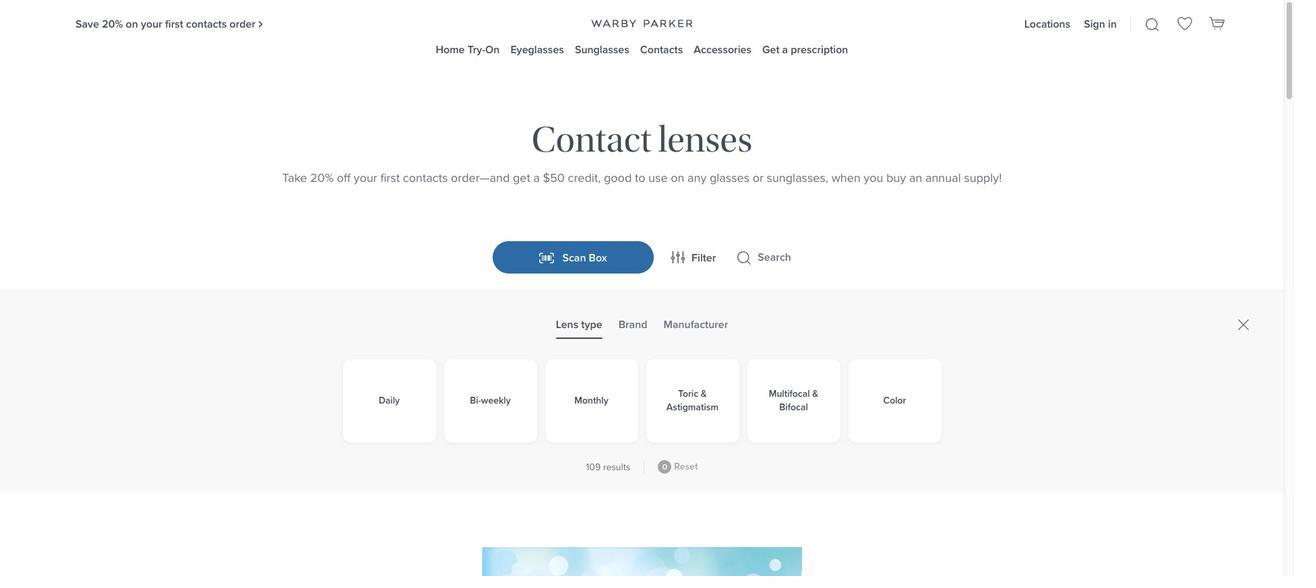 Task type: locate. For each thing, give the bounding box(es) containing it.
tab list containing lens type
[[0, 290, 1285, 359]]

first for on
[[165, 16, 183, 31]]

in
[[1109, 16, 1117, 31]]

contacts
[[641, 42, 683, 57]]

on
[[126, 16, 138, 31], [671, 169, 685, 187]]

tab list
[[0, 290, 1285, 359]]

0 horizontal spatial your
[[141, 16, 162, 31]]

& right the bifocal
[[813, 387, 819, 401]]

0 horizontal spatial first
[[165, 16, 183, 31]]

manufacturer
[[664, 317, 729, 332]]

0 vertical spatial on
[[126, 16, 138, 31]]

type
[[582, 317, 603, 332]]

0 vertical spatial first
[[165, 16, 183, 31]]

locations link
[[1025, 16, 1071, 31]]

your right off at the left top of page
[[354, 169, 378, 187]]

contacts for order
[[186, 16, 227, 31]]

20% left off at the left top of page
[[310, 169, 334, 187]]

take 20% off your first contacts order—and get a $50 credit, good to use on any glasses or sunglasses, when you buy an annual supply!
[[282, 169, 1002, 187]]

20% right save
[[102, 16, 123, 31]]

annual
[[926, 169, 961, 187]]

on left any
[[671, 169, 685, 187]]

glasses
[[710, 169, 750, 187]]

prescription
[[791, 42, 849, 57]]

contact
[[532, 119, 652, 161]]

contacts left order
[[186, 16, 227, 31]]

color
[[884, 394, 907, 408]]

on
[[486, 42, 500, 57]]

your
[[141, 16, 162, 31], [354, 169, 378, 187]]

0 horizontal spatial on
[[126, 16, 138, 31]]

0 vertical spatial 20%
[[102, 16, 123, 31]]

accessories link
[[694, 42, 752, 57]]

contacts
[[186, 16, 227, 31], [403, 169, 448, 187]]

your inside the contact lenses main content
[[354, 169, 378, 187]]

20% for take
[[310, 169, 334, 187]]

credit,
[[568, 169, 601, 187]]

1 horizontal spatial first
[[381, 169, 400, 187]]

acuvue oasys max 1-day image
[[482, 548, 802, 577]]

0 vertical spatial contacts
[[186, 16, 227, 31]]

toric & astigmatism
[[667, 387, 719, 415]]

1 vertical spatial a
[[534, 169, 540, 187]]

lens type button
[[556, 317, 603, 332]]

0 vertical spatial a
[[783, 42, 788, 57]]

1 vertical spatial on
[[671, 169, 685, 187]]

locations
[[1025, 16, 1071, 31]]

first for off
[[381, 169, 400, 187]]

0 horizontal spatial contacts
[[186, 16, 227, 31]]

1 horizontal spatial contacts
[[403, 169, 448, 187]]

get a prescription
[[763, 42, 849, 57]]

contacts left the order—and on the left of page
[[403, 169, 448, 187]]

20%
[[102, 16, 123, 31], [310, 169, 334, 187]]

eyeglasses button
[[511, 42, 564, 57]]

sunglasses,
[[767, 169, 829, 187]]

0 horizontal spatial a
[[534, 169, 540, 187]]

& right toric
[[701, 387, 707, 401]]

first inside the contact lenses main content
[[381, 169, 400, 187]]

s
[[626, 461, 631, 475]]

use
[[649, 169, 668, 187]]

1 horizontal spatial on
[[671, 169, 685, 187]]

result
[[603, 461, 626, 475]]

when
[[832, 169, 861, 187]]

2 & from the left
[[813, 387, 819, 401]]

sunglasses button
[[575, 42, 630, 57]]

1 vertical spatial first
[[381, 169, 400, 187]]

an
[[910, 169, 923, 187]]

1 horizontal spatial 20%
[[310, 169, 334, 187]]

off
[[337, 169, 351, 187]]

& inside toric & astigmatism
[[701, 387, 707, 401]]

home
[[436, 42, 465, 57]]

1 vertical spatial contacts
[[403, 169, 448, 187]]

on right save
[[126, 16, 138, 31]]

1 & from the left
[[701, 387, 707, 401]]

1 horizontal spatial &
[[813, 387, 819, 401]]

sign in link
[[1085, 16, 1117, 31]]

contacts for order—and
[[403, 169, 448, 187]]

first
[[165, 16, 183, 31], [381, 169, 400, 187]]

0 horizontal spatial 20%
[[102, 16, 123, 31]]

a
[[783, 42, 788, 57], [534, 169, 540, 187]]

0 horizontal spatial &
[[701, 387, 707, 401]]

to
[[635, 169, 646, 187]]

order
[[230, 16, 256, 31]]

your right save
[[141, 16, 162, 31]]

order—and
[[451, 169, 510, 187]]

filter
[[692, 250, 716, 266]]

box
[[589, 250, 607, 265]]

contacts inside the contact lenses main content
[[403, 169, 448, 187]]

multifocal & bifocal
[[769, 387, 819, 415]]

0 vertical spatial your
[[141, 16, 162, 31]]

1 vertical spatial 20%
[[310, 169, 334, 187]]

on inside the contact lenses main content
[[671, 169, 685, 187]]

sign in
[[1085, 16, 1117, 31]]

weekly
[[481, 394, 511, 408]]

monthly
[[575, 394, 609, 408]]

1 horizontal spatial your
[[354, 169, 378, 187]]

buy
[[887, 169, 907, 187]]

search button
[[737, 250, 792, 266]]

filter button
[[670, 250, 720, 266]]

sign
[[1085, 16, 1106, 31]]

& inside multifocal & bifocal
[[813, 387, 819, 401]]

cart image
[[1210, 14, 1226, 31]]

get a prescription link
[[763, 42, 849, 57]]

1 vertical spatial your
[[354, 169, 378, 187]]

20% inside the contact lenses main content
[[310, 169, 334, 187]]

home try-on button
[[436, 42, 500, 57]]

save 20% on your first contacts order link
[[76, 16, 263, 31]]

you
[[864, 169, 884, 187]]

&
[[701, 387, 707, 401], [813, 387, 819, 401]]



Task type: describe. For each thing, give the bounding box(es) containing it.
eyeglasses
[[511, 42, 564, 57]]

reset
[[675, 460, 698, 474]]

0
[[663, 461, 668, 473]]

1 horizontal spatial a
[[783, 42, 788, 57]]

search
[[758, 250, 792, 265]]

good
[[604, 169, 632, 187]]

astigmatism
[[667, 401, 719, 415]]

bi-
[[470, 394, 481, 408]]

bi-weekly
[[470, 394, 511, 408]]

109
[[586, 461, 601, 475]]

or
[[753, 169, 764, 187]]

any
[[688, 169, 707, 187]]

manufacturer button
[[664, 317, 729, 332]]

save
[[76, 16, 99, 31]]

& for multifocal
[[813, 387, 819, 401]]

scan box button
[[493, 241, 654, 274]]

save 20% on your first contacts order
[[76, 16, 256, 31]]

home try-on
[[436, 42, 500, 57]]

scan
[[563, 250, 586, 265]]

your for on
[[141, 16, 162, 31]]

scan box
[[563, 250, 607, 265]]

warby parker logo image
[[591, 20, 693, 28]]

contact lenses main content
[[0, 65, 1285, 577]]

bifocal
[[780, 401, 808, 415]]

contacts link
[[641, 42, 683, 57]]

try-
[[468, 42, 486, 57]]

your for off
[[354, 169, 378, 187]]

contact lenses
[[532, 119, 753, 161]]

supply!
[[965, 169, 1002, 187]]

20% for save
[[102, 16, 123, 31]]

get
[[763, 42, 780, 57]]

brand button
[[619, 317, 648, 332]]

$50
[[543, 169, 565, 187]]

get
[[513, 169, 531, 187]]

take
[[282, 169, 307, 187]]

multifocal
[[769, 387, 810, 401]]

& for toric
[[701, 387, 707, 401]]

toric
[[679, 387, 699, 401]]

lens type
[[556, 317, 603, 332]]

daily
[[379, 394, 400, 408]]

brand
[[619, 317, 648, 332]]

109 result s
[[586, 461, 631, 475]]

accessories
[[694, 42, 752, 57]]

a inside main content
[[534, 169, 540, 187]]

lens
[[556, 317, 579, 332]]

sunglasses
[[575, 42, 630, 57]]

lenses
[[659, 119, 753, 161]]



